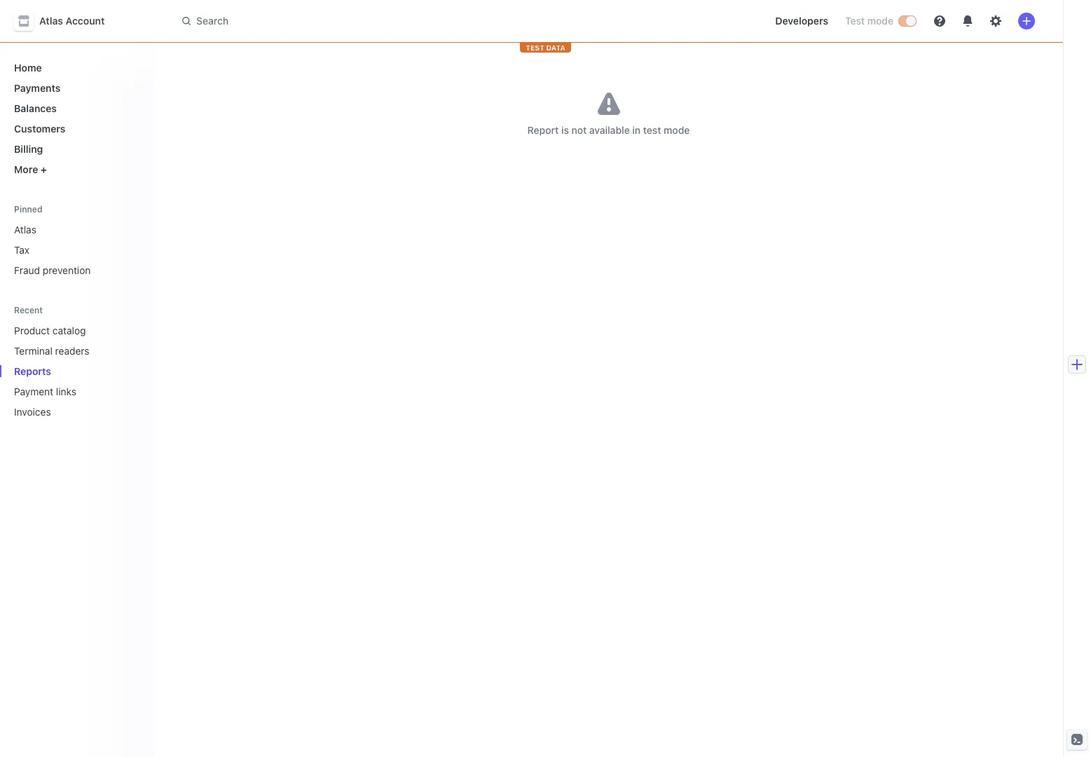 Task type: vqa. For each thing, say whether or not it's contained in the screenshot.
Reports
yes



Task type: locate. For each thing, give the bounding box(es) containing it.
atlas left account
[[39, 15, 63, 27]]

catalog
[[52, 325, 86, 337]]

atlas down pinned
[[14, 224, 36, 236]]

test
[[644, 124, 662, 136]]

product catalog link
[[8, 319, 123, 342]]

account
[[66, 15, 105, 27]]

product catalog
[[14, 325, 86, 337]]

pinned navigation links element
[[8, 203, 143, 282]]

0 horizontal spatial mode
[[664, 124, 690, 136]]

product
[[14, 325, 50, 337]]

developers link
[[770, 10, 834, 32]]

reports
[[14, 365, 51, 377]]

Search search field
[[174, 8, 569, 34]]

0 horizontal spatial atlas
[[14, 224, 36, 236]]

notifications image
[[963, 15, 974, 27]]

more
[[14, 163, 38, 175]]

payment
[[14, 386, 53, 398]]

fraud prevention
[[14, 264, 91, 276]]

atlas
[[39, 15, 63, 27], [14, 224, 36, 236]]

help image
[[935, 15, 946, 27]]

pinned
[[14, 204, 42, 215]]

1 vertical spatial atlas
[[14, 224, 36, 236]]

0 vertical spatial atlas
[[39, 15, 63, 27]]

mode right test
[[664, 124, 690, 136]]

terminal
[[14, 345, 52, 357]]

+
[[41, 163, 47, 175]]

is
[[562, 124, 569, 136]]

invoices
[[14, 406, 51, 418]]

payments link
[[8, 76, 143, 100]]

test
[[846, 15, 865, 27]]

atlas inside button
[[39, 15, 63, 27]]

mode right test at the top of page
[[868, 15, 894, 27]]

data
[[547, 43, 566, 52]]

atlas inside pinned element
[[14, 224, 36, 236]]

0 vertical spatial mode
[[868, 15, 894, 27]]

fraud
[[14, 264, 40, 276]]

recent
[[14, 305, 43, 316]]

1 horizontal spatial mode
[[868, 15, 894, 27]]

test data
[[526, 43, 566, 52]]

pinned element
[[8, 218, 143, 282]]

1 horizontal spatial atlas
[[39, 15, 63, 27]]

mode
[[868, 15, 894, 27], [664, 124, 690, 136]]

balances
[[14, 102, 57, 114]]



Task type: describe. For each thing, give the bounding box(es) containing it.
atlas account
[[39, 15, 105, 27]]

links
[[56, 386, 76, 398]]

developers
[[776, 15, 829, 27]]

customers link
[[8, 117, 143, 140]]

1 vertical spatial mode
[[664, 124, 690, 136]]

payments
[[14, 82, 61, 94]]

invoices link
[[8, 400, 123, 424]]

home
[[14, 62, 42, 74]]

billing
[[14, 143, 43, 155]]

payment links
[[14, 386, 76, 398]]

in
[[633, 124, 641, 136]]

not
[[572, 124, 587, 136]]

readers
[[55, 345, 89, 357]]

billing link
[[8, 137, 143, 161]]

recent navigation links element
[[0, 304, 154, 424]]

terminal readers
[[14, 345, 89, 357]]

home link
[[8, 56, 143, 79]]

report is not available in test mode
[[528, 124, 690, 136]]

test mode
[[846, 15, 894, 27]]

atlas for atlas account
[[39, 15, 63, 27]]

customers
[[14, 123, 66, 135]]

atlas link
[[8, 218, 143, 241]]

available
[[590, 124, 630, 136]]

Search text field
[[174, 8, 569, 34]]

tax
[[14, 244, 29, 256]]

core navigation links element
[[8, 56, 143, 181]]

search
[[196, 15, 229, 27]]

reports link
[[8, 360, 123, 383]]

fraud prevention link
[[8, 259, 143, 282]]

recent element
[[0, 319, 154, 424]]

terminal readers link
[[8, 339, 123, 363]]

payment links link
[[8, 380, 123, 403]]

tax link
[[8, 238, 143, 262]]

atlas for atlas
[[14, 224, 36, 236]]

settings image
[[991, 15, 1002, 27]]

prevention
[[43, 264, 91, 276]]

atlas account button
[[14, 11, 119, 31]]

balances link
[[8, 97, 143, 120]]

more +
[[14, 163, 47, 175]]

test
[[526, 43, 545, 52]]

report
[[528, 124, 559, 136]]



